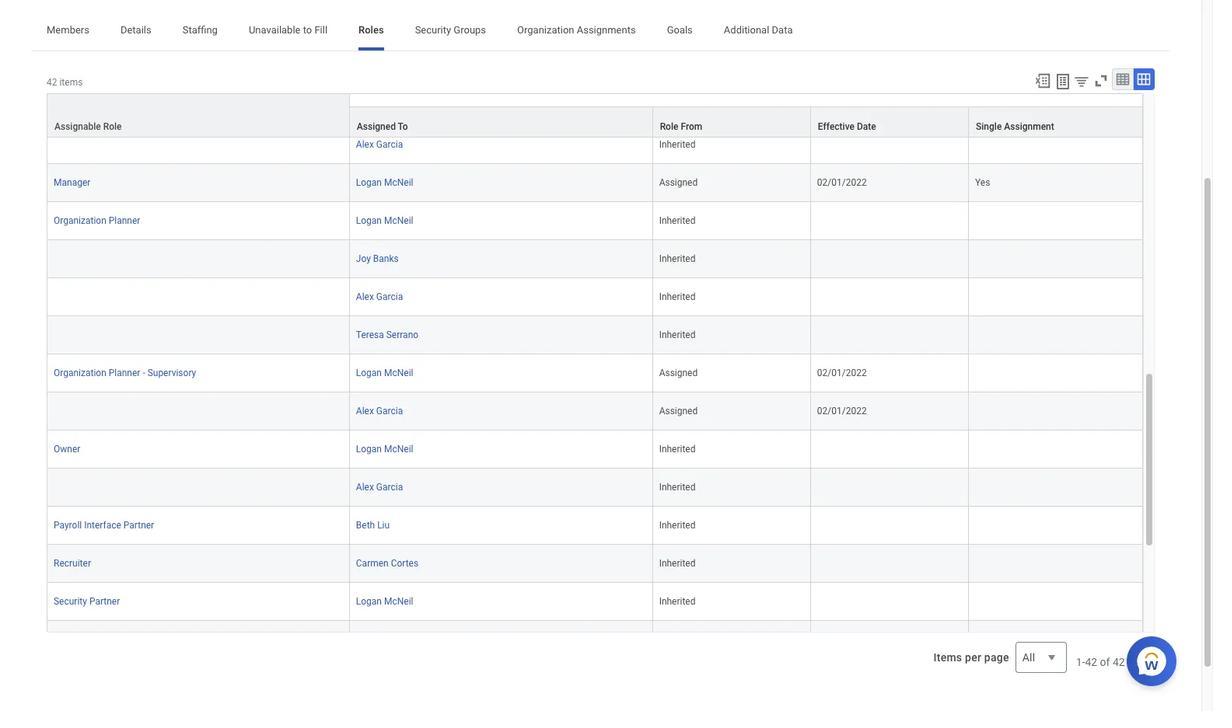 Task type: describe. For each thing, give the bounding box(es) containing it.
row containing assigned to
[[47, 106, 1143, 137]]

12 row from the top
[[47, 469, 1143, 507]]

effective date button
[[811, 107, 968, 137]]

garcia for alex garcia link for sixth row from the bottom
[[376, 406, 403, 417]]

serrano
[[386, 329, 419, 340]]

carmen
[[356, 558, 389, 569]]

logan mcneil for organization planner - supervisory
[[356, 368, 413, 378]]

assignable role row
[[47, 93, 1143, 137]]

cortes
[[391, 558, 419, 569]]

security partner link
[[54, 593, 120, 607]]

planner for organization planner
[[109, 215, 140, 226]]

-
[[143, 368, 145, 378]]

to
[[398, 121, 408, 132]]

partner inside security partner link
[[89, 596, 120, 607]]

items inside status
[[1128, 656, 1155, 669]]

assigned to button
[[350, 107, 652, 137]]

security partner
[[54, 596, 120, 607]]

row containing joy banks
[[47, 240, 1143, 278]]

payroll
[[54, 520, 82, 531]]

recruiter
[[54, 558, 91, 569]]

owner link
[[54, 441, 80, 455]]

alex for alex garcia link for sixth row from the bottom
[[356, 406, 374, 417]]

teresa
[[356, 329, 384, 340]]

items per page
[[934, 651, 1009, 664]]

payroll interface partner link
[[54, 517, 154, 531]]

items
[[934, 651, 962, 664]]

unavailable
[[249, 24, 301, 36]]

assigned for alex garcia link for sixth row from the bottom
[[659, 406, 698, 417]]

logan for manager
[[356, 177, 382, 188]]

row containing security partner
[[47, 583, 1143, 621]]

mcneil for organization planner
[[384, 215, 413, 226]]

joy
[[356, 253, 371, 264]]

1-42 of 42 items
[[1076, 656, 1155, 669]]

02/01/2022 for manager
[[817, 177, 867, 188]]

row containing payroll interface partner
[[47, 507, 1143, 545]]

security groups
[[415, 24, 486, 36]]

data
[[772, 24, 793, 36]]

joy banks link
[[356, 250, 399, 264]]

organization planner link
[[54, 212, 140, 226]]

assigned for organization planner - supervisory's the logan mcneil link
[[659, 368, 698, 378]]

items per page element
[[932, 633, 1067, 683]]

logan mcneil link for security partner
[[356, 593, 413, 607]]

logan mcneil link for manager
[[356, 174, 413, 188]]

organization planner - supervisory link
[[54, 364, 196, 378]]

alex garcia link for 9th row from the bottom
[[356, 288, 403, 302]]

single assignment
[[976, 121, 1055, 132]]

inherited for 3rd row
[[659, 139, 696, 150]]

fill
[[315, 24, 328, 36]]

mcneil for manager
[[384, 177, 413, 188]]

additional
[[724, 24, 770, 36]]

garcia for fourth row from the bottom of the page's alex garcia link
[[376, 482, 403, 493]]

inherited for row containing security partner
[[659, 596, 696, 607]]

1 logan mcneil link from the top
[[356, 98, 413, 112]]

garcia for alex garcia link corresponding to 3rd row
[[376, 139, 403, 150]]

1 logan from the top
[[356, 101, 382, 112]]

row containing teresa serrano
[[47, 316, 1143, 354]]

inherited for row containing recruiter
[[659, 558, 696, 569]]

teresa serrano
[[356, 329, 419, 340]]

mcneil for security partner
[[384, 596, 413, 607]]

organization planner
[[54, 215, 140, 226]]

organization for organization assignments
[[517, 24, 574, 36]]

inherited for row containing teresa serrano
[[659, 329, 696, 340]]

alex garcia link for 3rd row
[[356, 136, 403, 150]]

recruiter link
[[54, 555, 91, 569]]

alex garcia inside row
[[356, 634, 403, 645]]

logan mcneil for organization planner
[[356, 215, 413, 226]]

export to worksheets image
[[1054, 73, 1073, 91]]

5 alex garcia link from the top
[[356, 631, 403, 645]]

carmen cortes
[[356, 558, 419, 569]]

mcneil for owner
[[384, 444, 413, 455]]

alex garcia row
[[47, 621, 1143, 659]]

alex for fourth row from the bottom of the page's alex garcia link
[[356, 482, 374, 493]]

row containing organization planner
[[47, 202, 1143, 240]]

row containing manager
[[47, 164, 1143, 202]]

expand table image
[[1136, 72, 1152, 87]]

inherited for fourth row from the bottom of the page
[[659, 482, 696, 493]]



Task type: locate. For each thing, give the bounding box(es) containing it.
0 vertical spatial security
[[415, 24, 451, 36]]

row containing recruiter
[[47, 545, 1143, 583]]

export to excel image
[[1035, 73, 1052, 90]]

1 vertical spatial organization
[[54, 215, 106, 226]]

9 row from the top
[[47, 354, 1143, 392]]

partner down recruiter
[[89, 596, 120, 607]]

2 garcia from the top
[[376, 291, 403, 302]]

4 mcneil from the top
[[384, 368, 413, 378]]

alex garcia link up beth liu link
[[356, 479, 403, 493]]

alex garcia link down the assigned to
[[356, 136, 403, 150]]

security down recruiter
[[54, 596, 87, 607]]

logan mcneil link up joy banks link
[[356, 212, 413, 226]]

supervisory
[[148, 368, 196, 378]]

3 02/01/2022 from the top
[[817, 406, 867, 417]]

logan mcneil for owner
[[356, 444, 413, 455]]

1 horizontal spatial role
[[660, 121, 679, 132]]

42 items
[[47, 77, 83, 88]]

3 inherited from the top
[[659, 215, 696, 226]]

manager
[[54, 177, 90, 188]]

fullscreen image
[[1093, 73, 1110, 90]]

2 logan mcneil link from the top
[[356, 174, 413, 188]]

2 vertical spatial organization
[[54, 368, 106, 378]]

inherited for row containing payroll interface partner
[[659, 520, 696, 531]]

3 logan from the top
[[356, 215, 382, 226]]

goals
[[667, 24, 693, 36]]

alex down carmen
[[356, 634, 374, 645]]

payroll interface partner
[[54, 520, 154, 531]]

logan mcneil up the assigned to
[[356, 101, 413, 112]]

logan mcneil link
[[356, 98, 413, 112], [356, 174, 413, 188], [356, 212, 413, 226], [356, 364, 413, 378], [356, 441, 413, 455], [356, 593, 413, 607]]

inherited for row containing logan mcneil
[[659, 101, 696, 112]]

partner
[[124, 520, 154, 531], [89, 596, 120, 607]]

42 left of
[[1085, 656, 1098, 669]]

security
[[415, 24, 451, 36], [54, 596, 87, 607]]

assigned
[[357, 121, 396, 132], [659, 177, 698, 188], [659, 368, 698, 378], [659, 406, 698, 417]]

role
[[103, 121, 122, 132], [660, 121, 679, 132]]

1 vertical spatial planner
[[109, 368, 140, 378]]

garcia
[[376, 139, 403, 150], [376, 291, 403, 302], [376, 406, 403, 417], [376, 482, 403, 493], [376, 634, 403, 645]]

logan up beth liu link
[[356, 444, 382, 455]]

3 logan mcneil from the top
[[356, 215, 413, 226]]

0 vertical spatial partner
[[124, 520, 154, 531]]

groups
[[454, 24, 486, 36]]

effective date
[[818, 121, 876, 132]]

inherited for row containing organization planner
[[659, 215, 696, 226]]

0 vertical spatial items
[[59, 77, 83, 88]]

logan mcneil for manager
[[356, 177, 413, 188]]

assignable role button
[[47, 94, 349, 137]]

2 alex from the top
[[356, 291, 374, 302]]

logan mcneil down carmen cortes
[[356, 596, 413, 607]]

page
[[985, 651, 1009, 664]]

logan mcneil link up beth liu link
[[356, 441, 413, 455]]

alex garcia link for sixth row from the bottom
[[356, 403, 403, 417]]

logan up joy banks link
[[356, 215, 382, 226]]

2 row from the top
[[47, 106, 1143, 137]]

alex up beth liu link
[[356, 482, 374, 493]]

garcia up liu
[[376, 482, 403, 493]]

garcia for first alex garcia link from the bottom of the page
[[376, 634, 403, 645]]

alex garcia link down "joy banks" in the top left of the page
[[356, 288, 403, 302]]

single
[[976, 121, 1002, 132]]

alex garcia link
[[356, 136, 403, 150], [356, 288, 403, 302], [356, 403, 403, 417], [356, 479, 403, 493], [356, 631, 403, 645]]

planner
[[109, 215, 140, 226], [109, 368, 140, 378]]

10 row from the top
[[47, 392, 1143, 431]]

0 horizontal spatial 42
[[47, 77, 57, 88]]

0 vertical spatial planner
[[109, 215, 140, 226]]

1 vertical spatial security
[[54, 596, 87, 607]]

2 02/01/2022 from the top
[[817, 368, 867, 378]]

4 logan mcneil link from the top
[[356, 364, 413, 378]]

alex garcia down the assigned to
[[356, 139, 403, 150]]

4 alex from the top
[[356, 482, 374, 493]]

tab list containing members
[[31, 14, 1171, 51]]

42 up assignable
[[47, 77, 57, 88]]

logan mcneil link for owner
[[356, 441, 413, 455]]

logan mcneil link up the assigned to
[[356, 98, 413, 112]]

beth
[[356, 520, 375, 531]]

42
[[47, 77, 57, 88], [1085, 656, 1098, 669], [1113, 656, 1125, 669]]

mcneil up the to
[[384, 101, 413, 112]]

single assignment button
[[969, 107, 1143, 137]]

logan for organization planner
[[356, 215, 382, 226]]

date
[[857, 121, 876, 132]]

logan mcneil
[[356, 101, 413, 112], [356, 177, 413, 188], [356, 215, 413, 226], [356, 368, 413, 378], [356, 444, 413, 455], [356, 596, 413, 607]]

5 alex garcia from the top
[[356, 634, 403, 645]]

of
[[1100, 656, 1110, 669]]

11 row from the top
[[47, 431, 1143, 469]]

9 inherited from the top
[[659, 520, 696, 531]]

logan mcneil link down the assigned to
[[356, 174, 413, 188]]

logan down the assigned to
[[356, 177, 382, 188]]

roles
[[359, 24, 384, 36]]

role inside row
[[660, 121, 679, 132]]

1 vertical spatial partner
[[89, 596, 120, 607]]

1 02/01/2022 from the top
[[817, 177, 867, 188]]

alex
[[356, 139, 374, 150], [356, 291, 374, 302], [356, 406, 374, 417], [356, 482, 374, 493], [356, 634, 374, 645]]

logan mcneil link for organization planner
[[356, 212, 413, 226]]

tab list
[[31, 14, 1171, 51]]

3 alex from the top
[[356, 406, 374, 417]]

mcneil down the to
[[384, 177, 413, 188]]

garcia for alex garcia link associated with 9th row from the bottom
[[376, 291, 403, 302]]

13 row from the top
[[47, 507, 1143, 545]]

to
[[303, 24, 312, 36]]

4 garcia from the top
[[376, 482, 403, 493]]

0 horizontal spatial role
[[103, 121, 122, 132]]

15 row from the top
[[47, 583, 1143, 621]]

logan for owner
[[356, 444, 382, 455]]

1 alex from the top
[[356, 139, 374, 150]]

mcneil down cortes
[[384, 596, 413, 607]]

mcneil down serrano
[[384, 368, 413, 378]]

1 planner from the top
[[109, 215, 140, 226]]

7 inherited from the top
[[659, 444, 696, 455]]

mcneil up banks at the left
[[384, 215, 413, 226]]

2 horizontal spatial 42
[[1113, 656, 1125, 669]]

1 vertical spatial 02/01/2022
[[817, 368, 867, 378]]

row containing owner
[[47, 431, 1143, 469]]

3 garcia from the top
[[376, 406, 403, 417]]

alex for alex garcia link associated with 9th row from the bottom
[[356, 291, 374, 302]]

logan for security partner
[[356, 596, 382, 607]]

interface
[[84, 520, 121, 531]]

0 horizontal spatial security
[[54, 596, 87, 607]]

items right of
[[1128, 656, 1155, 669]]

table image
[[1115, 72, 1131, 87]]

assignable
[[54, 121, 101, 132]]

02/01/2022
[[817, 177, 867, 188], [817, 368, 867, 378], [817, 406, 867, 417]]

1 mcneil from the top
[[384, 101, 413, 112]]

02/01/2022 for organization planner - supervisory
[[817, 368, 867, 378]]

1-42 of 42 items status
[[1076, 655, 1155, 670]]

1 logan mcneil from the top
[[356, 101, 413, 112]]

logan up the assigned to
[[356, 101, 382, 112]]

alex down joy at the top left of page
[[356, 291, 374, 302]]

items
[[59, 77, 83, 88], [1128, 656, 1155, 669]]

garcia down the assigned to
[[376, 139, 403, 150]]

5 row from the top
[[47, 202, 1143, 240]]

cell
[[811, 88, 969, 126], [969, 88, 1143, 126], [47, 126, 350, 164], [811, 126, 969, 164], [969, 126, 1143, 164], [811, 202, 969, 240], [969, 202, 1143, 240], [47, 240, 350, 278], [811, 240, 969, 278], [969, 240, 1143, 278], [47, 278, 350, 316], [811, 278, 969, 316], [969, 278, 1143, 316], [47, 316, 350, 354], [811, 316, 969, 354], [969, 316, 1143, 354], [969, 354, 1143, 392], [47, 392, 350, 431], [969, 392, 1143, 431], [811, 431, 969, 469], [969, 431, 1143, 469], [47, 469, 350, 507], [811, 469, 969, 507], [969, 469, 1143, 507], [811, 507, 969, 545], [969, 507, 1143, 545], [811, 545, 969, 583], [969, 545, 1143, 583], [811, 583, 969, 621], [969, 583, 1143, 621], [47, 621, 350, 659], [653, 621, 811, 659], [811, 621, 969, 659], [969, 621, 1143, 659]]

5 logan mcneil link from the top
[[356, 441, 413, 455]]

6 logan from the top
[[356, 596, 382, 607]]

alex garcia up teresa serrano link
[[356, 291, 403, 302]]

alex inside alex garcia row
[[356, 634, 374, 645]]

3 row from the top
[[47, 126, 1143, 164]]

mcneil up liu
[[384, 444, 413, 455]]

alex for first alex garcia link from the bottom of the page
[[356, 634, 374, 645]]

logan mcneil down teresa serrano
[[356, 368, 413, 378]]

details
[[121, 24, 151, 36]]

assigned to
[[357, 121, 408, 132]]

7 row from the top
[[47, 278, 1143, 316]]

2 alex garcia from the top
[[356, 291, 403, 302]]

alex garcia down carmen
[[356, 634, 403, 645]]

assignment
[[1004, 121, 1055, 132]]

logan mcneil up joy banks link
[[356, 215, 413, 226]]

6 logan mcneil from the top
[[356, 596, 413, 607]]

logan mcneil link down teresa serrano
[[356, 364, 413, 378]]

assignable role
[[54, 121, 122, 132]]

3 mcneil from the top
[[384, 215, 413, 226]]

organization for organization planner - supervisory
[[54, 368, 106, 378]]

1 vertical spatial items
[[1128, 656, 1155, 669]]

from
[[681, 121, 703, 132]]

alex for alex garcia link corresponding to 3rd row
[[356, 139, 374, 150]]

logan down teresa
[[356, 368, 382, 378]]

8 inherited from the top
[[659, 482, 696, 493]]

1 inherited from the top
[[659, 101, 696, 112]]

organization left -
[[54, 368, 106, 378]]

manager link
[[54, 174, 90, 188]]

organization
[[517, 24, 574, 36], [54, 215, 106, 226], [54, 368, 106, 378]]

members
[[47, 24, 89, 36]]

staffing
[[183, 24, 218, 36]]

role from button
[[653, 107, 810, 137]]

1 horizontal spatial 42
[[1085, 656, 1098, 669]]

2 mcneil from the top
[[384, 177, 413, 188]]

5 alex from the top
[[356, 634, 374, 645]]

items up assignable
[[59, 77, 83, 88]]

5 logan from the top
[[356, 444, 382, 455]]

2 inherited from the top
[[659, 139, 696, 150]]

organization for organization planner
[[54, 215, 106, 226]]

teresa serrano link
[[356, 326, 419, 340]]

organization assignments
[[517, 24, 636, 36]]

row containing organization planner - supervisory
[[47, 354, 1143, 392]]

inherited for 9th row from the bottom
[[659, 291, 696, 302]]

0 horizontal spatial items
[[59, 77, 83, 88]]

alex garcia up beth liu link
[[356, 482, 403, 493]]

5 logan mcneil from the top
[[356, 444, 413, 455]]

5 garcia from the top
[[376, 634, 403, 645]]

role right assignable
[[103, 121, 122, 132]]

mcneil for organization planner - supervisory
[[384, 368, 413, 378]]

alex garcia down teresa serrano
[[356, 406, 403, 417]]

1-
[[1076, 656, 1085, 669]]

role from
[[660, 121, 703, 132]]

inherited for row containing owner
[[659, 444, 696, 455]]

alex garcia link down teresa serrano
[[356, 403, 403, 417]]

14 row from the top
[[47, 545, 1143, 583]]

row
[[47, 88, 1143, 126], [47, 106, 1143, 137], [47, 126, 1143, 164], [47, 164, 1143, 202], [47, 202, 1143, 240], [47, 240, 1143, 278], [47, 278, 1143, 316], [47, 316, 1143, 354], [47, 354, 1143, 392], [47, 392, 1143, 431], [47, 431, 1143, 469], [47, 469, 1143, 507], [47, 507, 1143, 545], [47, 545, 1143, 583], [47, 583, 1143, 621]]

mcneil
[[384, 101, 413, 112], [384, 177, 413, 188], [384, 215, 413, 226], [384, 368, 413, 378], [384, 444, 413, 455], [384, 596, 413, 607]]

2 alex garcia link from the top
[[356, 288, 403, 302]]

42 right of
[[1113, 656, 1125, 669]]

organization inside tab list
[[517, 24, 574, 36]]

6 logan mcneil link from the top
[[356, 593, 413, 607]]

2 logan mcneil from the top
[[356, 177, 413, 188]]

logan mcneil link for organization planner - supervisory
[[356, 364, 413, 378]]

2 role from the left
[[660, 121, 679, 132]]

garcia down teresa serrano
[[376, 406, 403, 417]]

effective
[[818, 121, 855, 132]]

5 mcneil from the top
[[384, 444, 413, 455]]

unavailable to fill
[[249, 24, 328, 36]]

security for security groups
[[415, 24, 451, 36]]

toolbar
[[1028, 69, 1155, 93]]

organization down manager
[[54, 215, 106, 226]]

6 row from the top
[[47, 240, 1143, 278]]

alex down the assigned to
[[356, 139, 374, 150]]

4 alex garcia link from the top
[[356, 479, 403, 493]]

10 inherited from the top
[[659, 558, 696, 569]]

planner for organization planner - supervisory
[[109, 368, 140, 378]]

assignments
[[577, 24, 636, 36]]

4 inherited from the top
[[659, 253, 696, 264]]

beth liu link
[[356, 517, 390, 531]]

inherited
[[659, 101, 696, 112], [659, 139, 696, 150], [659, 215, 696, 226], [659, 253, 696, 264], [659, 291, 696, 302], [659, 329, 696, 340], [659, 444, 696, 455], [659, 482, 696, 493], [659, 520, 696, 531], [659, 558, 696, 569], [659, 596, 696, 607]]

1 horizontal spatial partner
[[124, 520, 154, 531]]

0 vertical spatial organization
[[517, 24, 574, 36]]

additional data
[[724, 24, 793, 36]]

1 alex garcia link from the top
[[356, 136, 403, 150]]

2 logan from the top
[[356, 177, 382, 188]]

8 row from the top
[[47, 316, 1143, 354]]

garcia down carmen cortes
[[376, 634, 403, 645]]

select to filter grid data image
[[1073, 73, 1091, 90]]

0 horizontal spatial partner
[[89, 596, 120, 607]]

1 horizontal spatial items
[[1128, 656, 1155, 669]]

partner inside 'payroll interface partner' link
[[124, 520, 154, 531]]

organization inside organization planner - supervisory link
[[54, 368, 106, 378]]

garcia up teresa serrano link
[[376, 291, 403, 302]]

4 row from the top
[[47, 164, 1143, 202]]

row containing logan mcneil
[[47, 88, 1143, 126]]

alex down teresa
[[356, 406, 374, 417]]

logan mcneil up beth liu link
[[356, 444, 413, 455]]

inherited for row containing joy banks
[[659, 253, 696, 264]]

alex garcia
[[356, 139, 403, 150], [356, 291, 403, 302], [356, 406, 403, 417], [356, 482, 403, 493], [356, 634, 403, 645]]

liu
[[377, 520, 390, 531]]

beth liu
[[356, 520, 390, 531]]

0 vertical spatial 02/01/2022
[[817, 177, 867, 188]]

2 vertical spatial 02/01/2022
[[817, 406, 867, 417]]

carmen cortes link
[[356, 555, 419, 569]]

organization inside organization planner link
[[54, 215, 106, 226]]

logan mcneil link down carmen cortes
[[356, 593, 413, 607]]

6 inherited from the top
[[659, 329, 696, 340]]

3 alex garcia link from the top
[[356, 403, 403, 417]]

role left from
[[660, 121, 679, 132]]

logan mcneil down the assigned to
[[356, 177, 413, 188]]

organization planner - supervisory
[[54, 368, 196, 378]]

4 alex garcia from the top
[[356, 482, 403, 493]]

security left "groups"
[[415, 24, 451, 36]]

organization left assignments
[[517, 24, 574, 36]]

logan for organization planner - supervisory
[[356, 368, 382, 378]]

banks
[[373, 253, 399, 264]]

1 horizontal spatial security
[[415, 24, 451, 36]]

logan
[[356, 101, 382, 112], [356, 177, 382, 188], [356, 215, 382, 226], [356, 368, 382, 378], [356, 444, 382, 455], [356, 596, 382, 607]]

1 garcia from the top
[[376, 139, 403, 150]]

assigned inside popup button
[[357, 121, 396, 132]]

3 logan mcneil link from the top
[[356, 212, 413, 226]]

1 alex garcia from the top
[[356, 139, 403, 150]]

1 row from the top
[[47, 88, 1143, 126]]

security for security partner
[[54, 596, 87, 607]]

alex garcia link for fourth row from the bottom of the page
[[356, 479, 403, 493]]

4 logan from the top
[[356, 368, 382, 378]]

11 inherited from the top
[[659, 596, 696, 607]]

2 planner from the top
[[109, 368, 140, 378]]

6 mcneil from the top
[[384, 596, 413, 607]]

partner right the 'interface'
[[124, 520, 154, 531]]

3 alex garcia from the top
[[356, 406, 403, 417]]

joy banks
[[356, 253, 399, 264]]

1 role from the left
[[103, 121, 122, 132]]

logan mcneil for security partner
[[356, 596, 413, 607]]

alex garcia link down carmen
[[356, 631, 403, 645]]

yes
[[975, 177, 991, 188]]

per
[[965, 651, 982, 664]]

owner
[[54, 444, 80, 455]]

role inside row
[[103, 121, 122, 132]]

5 inherited from the top
[[659, 291, 696, 302]]

assigned for manager the logan mcneil link
[[659, 177, 698, 188]]

4 logan mcneil from the top
[[356, 368, 413, 378]]

logan down carmen
[[356, 596, 382, 607]]



Task type: vqa. For each thing, say whether or not it's contained in the screenshot.
Inherited for row containing Payroll Interface Partner
yes



